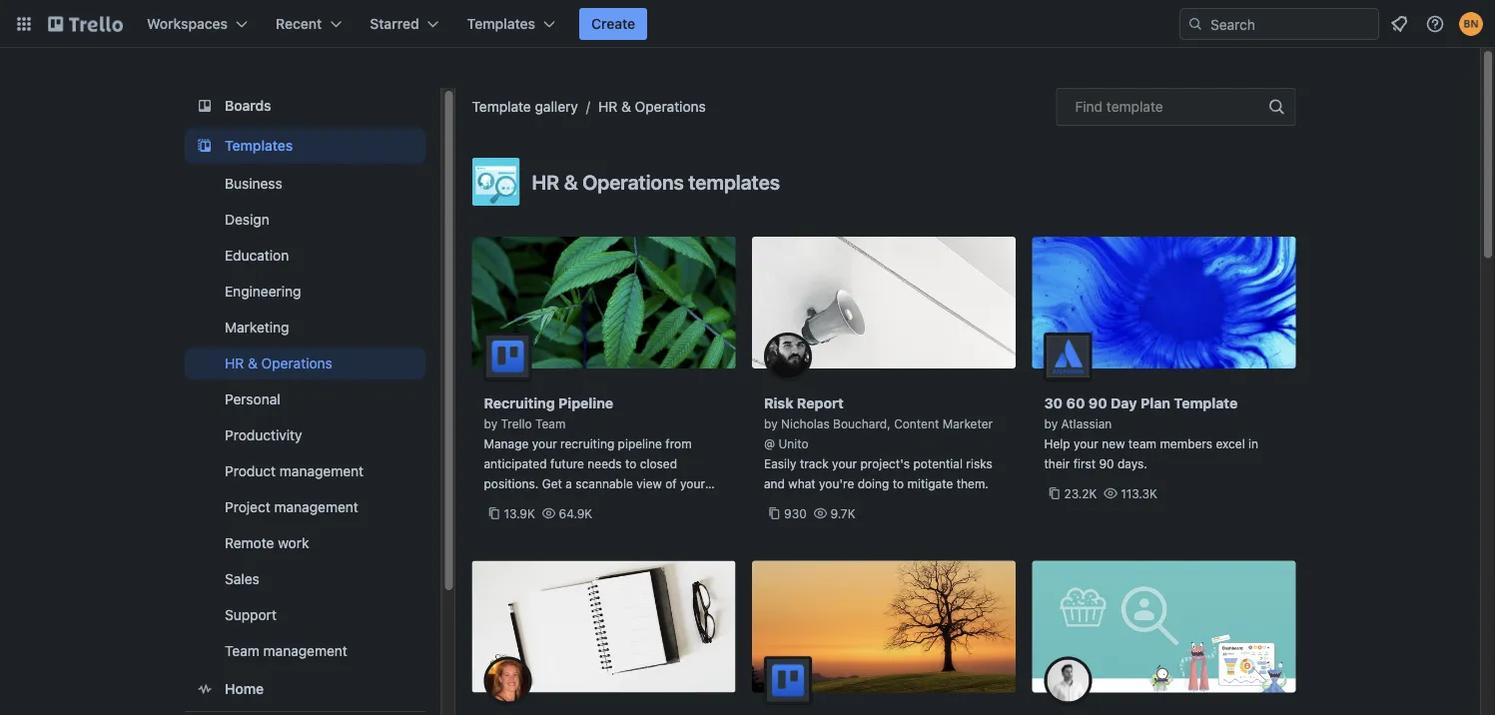 Task type: describe. For each thing, give the bounding box(es) containing it.
find
[[1076, 98, 1103, 115]]

help
[[1045, 437, 1071, 451]]

design
[[224, 211, 269, 228]]

nicholas bouchard, content marketer @ unito image
[[764, 333, 812, 381]]

atlassian image
[[1045, 333, 1093, 381]]

marketer
[[943, 417, 993, 431]]

education
[[224, 247, 289, 264]]

trello
[[501, 417, 532, 431]]

their
[[1045, 457, 1071, 471]]

doing
[[858, 477, 890, 491]]

first
[[1074, 457, 1096, 471]]

project
[[224, 499, 270, 516]]

template gallery link
[[472, 98, 578, 115]]

risks
[[967, 457, 993, 471]]

primary element
[[0, 0, 1496, 48]]

pipeline
[[559, 395, 614, 412]]

0 vertical spatial trello team image
[[484, 333, 532, 381]]

recruiting pipeline by trello team
[[484, 395, 614, 431]]

design link
[[184, 204, 425, 236]]

product management link
[[184, 456, 425, 488]]

team management
[[224, 643, 347, 660]]

and
[[764, 477, 785, 491]]

30
[[1045, 395, 1063, 412]]

personal
[[224, 391, 280, 408]]

unito
[[779, 437, 809, 451]]

board image
[[192, 94, 216, 118]]

64.9k
[[559, 507, 593, 521]]

productivity
[[224, 427, 302, 444]]

0 horizontal spatial hr
[[224, 355, 244, 372]]

930
[[784, 507, 807, 521]]

boards link
[[184, 88, 425, 124]]

easily
[[764, 457, 797, 471]]

113.3k
[[1121, 487, 1158, 501]]

to
[[893, 477, 904, 491]]

your inside "30 60 90 day plan template by atlassian help your new team members excel in their first 90 days."
[[1074, 437, 1099, 451]]

home link
[[184, 671, 425, 707]]

recent button
[[264, 8, 354, 40]]

template gallery
[[472, 98, 578, 115]]

starred
[[370, 15, 419, 32]]

0 vertical spatial template
[[472, 98, 531, 115]]

search image
[[1188, 16, 1204, 32]]

engineering
[[224, 283, 301, 300]]

home
[[224, 681, 263, 697]]

remote
[[224, 535, 274, 552]]

amy campbell, project manager @ government business results, llc image
[[484, 657, 532, 705]]

business link
[[184, 168, 425, 200]]

@
[[764, 437, 775, 451]]

project management link
[[184, 492, 425, 524]]

13.9k
[[504, 507, 535, 521]]

Search field
[[1204, 9, 1379, 39]]

template
[[1107, 98, 1164, 115]]

hr & operations templates
[[532, 170, 780, 193]]

templates button
[[455, 8, 568, 40]]

product management
[[224, 463, 363, 480]]

management for team management
[[263, 643, 347, 660]]

gallery
[[535, 98, 578, 115]]

recruiting
[[484, 395, 555, 412]]

business
[[224, 175, 282, 192]]

bouchard,
[[833, 417, 891, 431]]

2 vertical spatial operations
[[261, 355, 332, 372]]

in
[[1249, 437, 1259, 451]]

1 vertical spatial operations
[[583, 170, 684, 193]]

1 vertical spatial 90
[[1100, 457, 1115, 471]]

create
[[592, 15, 636, 32]]

project's
[[861, 457, 910, 471]]

starred button
[[358, 8, 451, 40]]

plan
[[1141, 395, 1171, 412]]

members
[[1161, 437, 1213, 451]]

product
[[224, 463, 275, 480]]

remote work link
[[184, 528, 425, 560]]

work
[[278, 535, 309, 552]]

atlassian
[[1062, 417, 1112, 431]]



Task type: vqa. For each thing, say whether or not it's contained in the screenshot.
Color: orange, title: none image
no



Task type: locate. For each thing, give the bounding box(es) containing it.
hr & operations icon image
[[472, 158, 520, 206]]

your up you're
[[832, 457, 857, 471]]

find template
[[1076, 98, 1164, 115]]

team down support
[[224, 643, 259, 660]]

by for recruiting pipeline
[[484, 417, 498, 431]]

0 vertical spatial team
[[536, 417, 566, 431]]

management for project management
[[274, 499, 358, 516]]

0 horizontal spatial trello team image
[[484, 333, 532, 381]]

management down product management link
[[274, 499, 358, 516]]

&
[[622, 98, 631, 115], [564, 170, 578, 193], [247, 355, 257, 372]]

management inside team management link
[[263, 643, 347, 660]]

hr & operations link
[[599, 98, 706, 115], [184, 348, 425, 380]]

template up members
[[1175, 395, 1238, 412]]

track
[[800, 457, 829, 471]]

remote work
[[224, 535, 309, 552]]

1 horizontal spatial team
[[536, 417, 566, 431]]

& right hr & operations icon
[[564, 170, 578, 193]]

workspaces
[[147, 15, 228, 32]]

days.
[[1118, 457, 1148, 471]]

project management
[[224, 499, 358, 516]]

by for risk report
[[764, 417, 778, 431]]

90
[[1089, 395, 1108, 412], [1100, 457, 1115, 471]]

2 vertical spatial hr
[[224, 355, 244, 372]]

templates up business
[[224, 137, 293, 154]]

1 vertical spatial template
[[1175, 395, 1238, 412]]

30 60 90 day plan template by atlassian help your new team members excel in their first 90 days.
[[1045, 395, 1259, 471]]

1 horizontal spatial hr & operations
[[599, 98, 706, 115]]

0 vertical spatial &
[[622, 98, 631, 115]]

templates
[[467, 15, 536, 32], [224, 137, 293, 154]]

90 right 60
[[1089, 395, 1108, 412]]

support
[[224, 607, 276, 624]]

what
[[789, 477, 816, 491]]

0 horizontal spatial by
[[484, 417, 498, 431]]

back to home image
[[48, 8, 123, 40]]

1 horizontal spatial your
[[1074, 437, 1099, 451]]

open information menu image
[[1426, 14, 1446, 34]]

day
[[1111, 395, 1138, 412]]

1 vertical spatial hr & operations
[[224, 355, 332, 372]]

risk report by nicholas bouchard, content marketer @ unito easily track your project's potential risks and what you're doing to mitigate them.
[[764, 395, 993, 491]]

home image
[[192, 677, 216, 701]]

templates up template gallery link
[[467, 15, 536, 32]]

operations
[[635, 98, 706, 115], [583, 170, 684, 193], [261, 355, 332, 372]]

create button
[[580, 8, 648, 40]]

sales link
[[184, 564, 425, 596]]

hr & operations down marketing
[[224, 355, 332, 372]]

by inside recruiting pipeline by trello team
[[484, 417, 498, 431]]

nicholas
[[781, 417, 830, 431]]

2 by from the left
[[764, 417, 778, 431]]

1 horizontal spatial trello team image
[[764, 657, 812, 705]]

hr right gallery
[[599, 98, 618, 115]]

team
[[536, 417, 566, 431], [224, 643, 259, 660]]

0 vertical spatial hr & operations
[[599, 98, 706, 115]]

90 down new
[[1100, 457, 1115, 471]]

by up @
[[764, 417, 778, 431]]

engineering link
[[184, 276, 425, 308]]

sales
[[224, 571, 259, 588]]

potential
[[914, 457, 963, 471]]

your down the atlassian
[[1074, 437, 1099, 451]]

0 notifications image
[[1388, 12, 1412, 36]]

1 horizontal spatial hr
[[532, 170, 560, 193]]

0 horizontal spatial hr & operations link
[[184, 348, 425, 380]]

2 vertical spatial &
[[247, 355, 257, 372]]

0 horizontal spatial template
[[472, 98, 531, 115]]

0 vertical spatial your
[[1074, 437, 1099, 451]]

& up personal
[[247, 355, 257, 372]]

team
[[1129, 437, 1157, 451]]

0 vertical spatial operations
[[635, 98, 706, 115]]

team management link
[[184, 636, 425, 667]]

trello team image
[[484, 333, 532, 381], [764, 657, 812, 705]]

team right trello
[[536, 417, 566, 431]]

by
[[484, 417, 498, 431], [764, 417, 778, 431], [1045, 417, 1058, 431]]

hr right hr & operations icon
[[532, 170, 560, 193]]

support link
[[184, 600, 425, 632]]

excel
[[1217, 437, 1246, 451]]

recent
[[276, 15, 322, 32]]

2 horizontal spatial hr
[[599, 98, 618, 115]]

1 vertical spatial hr
[[532, 170, 560, 193]]

by left trello
[[484, 417, 498, 431]]

1 by from the left
[[484, 417, 498, 431]]

template board image
[[192, 134, 216, 158]]

1 vertical spatial trello team image
[[764, 657, 812, 705]]

template
[[472, 98, 531, 115], [1175, 395, 1238, 412]]

education link
[[184, 240, 425, 272]]

0 horizontal spatial hr & operations
[[224, 355, 332, 372]]

hr
[[599, 98, 618, 115], [532, 170, 560, 193], [224, 355, 244, 372]]

you're
[[819, 477, 855, 491]]

management inside product management link
[[279, 463, 363, 480]]

template left gallery
[[472, 98, 531, 115]]

management inside project management link
[[274, 499, 358, 516]]

Find template field
[[1057, 88, 1297, 126]]

1 vertical spatial management
[[274, 499, 358, 516]]

1 vertical spatial &
[[564, 170, 578, 193]]

mitigate
[[908, 477, 954, 491]]

by inside "30 60 90 day plan template by atlassian help your new team members excel in their first 90 days."
[[1045, 417, 1058, 431]]

risk
[[764, 395, 794, 412]]

1 vertical spatial templates
[[224, 137, 293, 154]]

templates inside templates dropdown button
[[467, 15, 536, 32]]

your inside risk report by nicholas bouchard, content marketer @ unito easily track your project's potential risks and what you're doing to mitigate them.
[[832, 457, 857, 471]]

& right gallery
[[622, 98, 631, 115]]

0 vertical spatial management
[[279, 463, 363, 480]]

report
[[797, 395, 844, 412]]

1 horizontal spatial by
[[764, 417, 778, 431]]

personal link
[[184, 384, 425, 416]]

boards
[[224, 97, 271, 114]]

0 vertical spatial 90
[[1089, 395, 1108, 412]]

productivity link
[[184, 420, 425, 452]]

1 vertical spatial hr & operations link
[[184, 348, 425, 380]]

1 horizontal spatial &
[[564, 170, 578, 193]]

1 vertical spatial your
[[832, 457, 857, 471]]

hr & operations up hr & operations templates
[[599, 98, 706, 115]]

0 horizontal spatial &
[[247, 355, 257, 372]]

0 vertical spatial hr
[[599, 98, 618, 115]]

by inside risk report by nicholas bouchard, content marketer @ unito easily track your project's potential risks and what you're doing to mitigate them.
[[764, 417, 778, 431]]

marketing
[[224, 319, 289, 336]]

management down productivity link
[[279, 463, 363, 480]]

management down support link
[[263, 643, 347, 660]]

ben nelson (bennelson96) image
[[1460, 12, 1484, 36]]

9.7k
[[831, 507, 856, 521]]

new
[[1102, 437, 1126, 451]]

them.
[[957, 477, 989, 491]]

templates link
[[184, 128, 425, 164]]

template inside "30 60 90 day plan template by atlassian help your new team members excel in their first 90 days."
[[1175, 395, 1238, 412]]

management for product management
[[279, 463, 363, 480]]

content
[[894, 417, 940, 431]]

60
[[1067, 395, 1086, 412]]

0 vertical spatial hr & operations link
[[599, 98, 706, 115]]

2 horizontal spatial &
[[622, 98, 631, 115]]

by down 30
[[1045, 417, 1058, 431]]

2 horizontal spatial by
[[1045, 417, 1058, 431]]

marketing link
[[184, 312, 425, 344]]

hr & operations
[[599, 98, 706, 115], [224, 355, 332, 372]]

23.2k
[[1065, 487, 1098, 501]]

templates
[[689, 170, 780, 193]]

toni, founder @ crmble image
[[1045, 657, 1093, 705]]

0 vertical spatial templates
[[467, 15, 536, 32]]

2 vertical spatial management
[[263, 643, 347, 660]]

1 vertical spatial team
[[224, 643, 259, 660]]

hr & operations link up personal link
[[184, 348, 425, 380]]

0 horizontal spatial your
[[832, 457, 857, 471]]

hr & operations link up hr & operations templates
[[599, 98, 706, 115]]

3 by from the left
[[1045, 417, 1058, 431]]

1 horizontal spatial hr & operations link
[[599, 98, 706, 115]]

team inside team management link
[[224, 643, 259, 660]]

hr up personal
[[224, 355, 244, 372]]

your
[[1074, 437, 1099, 451], [832, 457, 857, 471]]

workspaces button
[[135, 8, 260, 40]]

0 horizontal spatial team
[[224, 643, 259, 660]]

0 horizontal spatial templates
[[224, 137, 293, 154]]

1 horizontal spatial templates
[[467, 15, 536, 32]]

team inside recruiting pipeline by trello team
[[536, 417, 566, 431]]

templates inside templates link
[[224, 137, 293, 154]]

1 horizontal spatial template
[[1175, 395, 1238, 412]]



